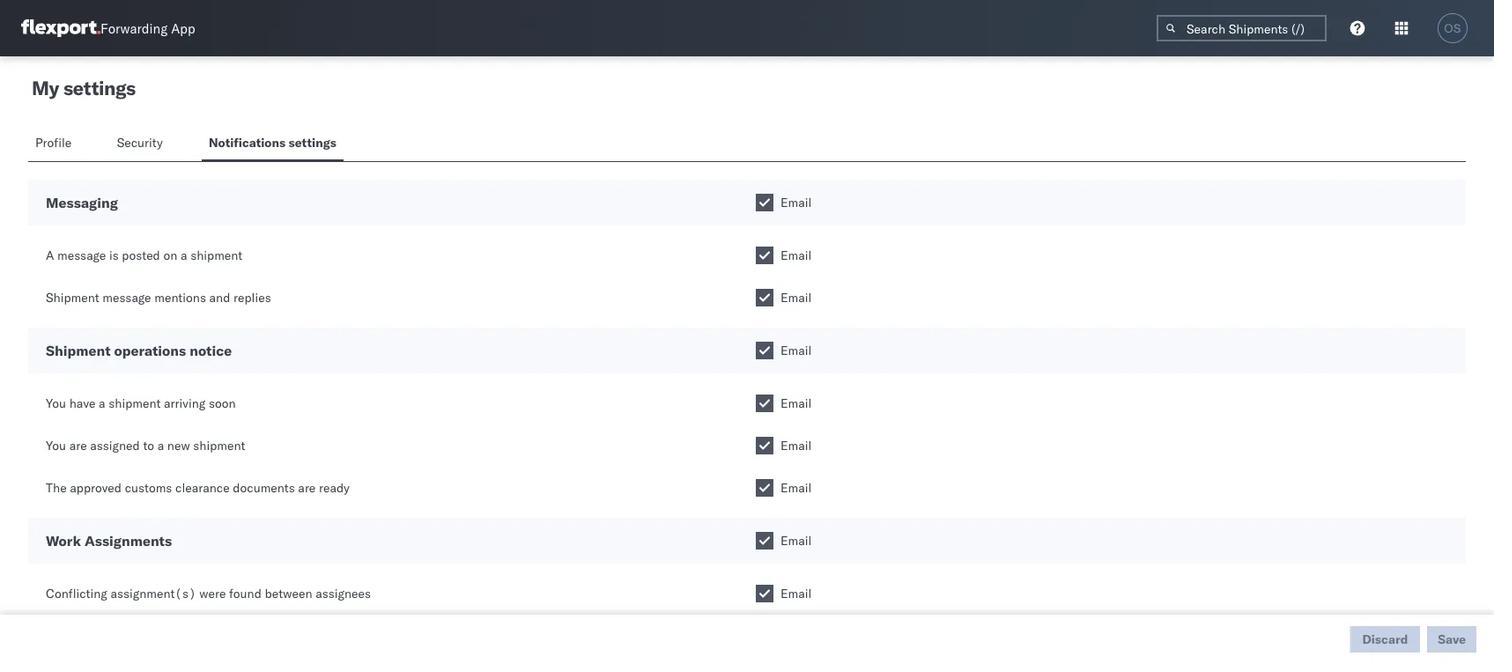Task type: vqa. For each thing, say whether or not it's contained in the screenshot.
the @hiahiahia
no



Task type: locate. For each thing, give the bounding box(es) containing it.
message
[[57, 248, 106, 263], [103, 290, 151, 305]]

have
[[69, 396, 96, 411]]

are
[[69, 438, 87, 453], [298, 480, 316, 496]]

shipment up and
[[190, 248, 243, 263]]

forwarding
[[100, 20, 168, 37]]

2 shipment from the top
[[46, 342, 111, 360]]

2 email from the top
[[781, 248, 812, 263]]

1 vertical spatial settings
[[289, 135, 337, 150]]

notifications
[[209, 135, 286, 150]]

shipment
[[46, 290, 99, 305], [46, 342, 111, 360]]

0 vertical spatial message
[[57, 248, 106, 263]]

on
[[163, 248, 177, 263]]

9 email from the top
[[781, 586, 812, 601]]

os
[[1445, 22, 1462, 35]]

shipment up have
[[46, 342, 111, 360]]

0 horizontal spatial settings
[[63, 76, 136, 100]]

security
[[117, 135, 163, 150]]

message for a
[[57, 248, 106, 263]]

1 vertical spatial shipment
[[46, 342, 111, 360]]

you up the
[[46, 438, 66, 453]]

posted
[[122, 248, 160, 263]]

6 email from the top
[[781, 438, 812, 453]]

email for shipment operations notice
[[781, 343, 812, 358]]

None checkbox
[[756, 342, 774, 360], [756, 437, 774, 455], [756, 532, 774, 550], [756, 585, 774, 603], [756, 342, 774, 360], [756, 437, 774, 455], [756, 532, 774, 550], [756, 585, 774, 603]]

you for you have a shipment arriving soon
[[46, 396, 66, 411]]

0 horizontal spatial are
[[69, 438, 87, 453]]

are left ready
[[298, 480, 316, 496]]

notifications settings button
[[202, 127, 344, 161]]

7 email from the top
[[781, 480, 812, 496]]

are left assigned
[[69, 438, 87, 453]]

a
[[46, 248, 54, 263]]

you have a shipment arriving soon
[[46, 396, 236, 411]]

notifications settings
[[209, 135, 337, 150]]

1 you from the top
[[46, 396, 66, 411]]

email for the approved customs clearance documents are ready
[[781, 480, 812, 496]]

assignees
[[316, 586, 371, 601]]

settings inside 'button'
[[289, 135, 337, 150]]

message right a
[[57, 248, 106, 263]]

3 email from the top
[[781, 290, 812, 305]]

1 vertical spatial a
[[99, 396, 105, 411]]

0 vertical spatial settings
[[63, 76, 136, 100]]

2 vertical spatial a
[[157, 438, 164, 453]]

a right have
[[99, 396, 105, 411]]

you for you are assigned to a new shipment
[[46, 438, 66, 453]]

message down is
[[103, 290, 151, 305]]

shipment
[[190, 248, 243, 263], [109, 396, 161, 411], [193, 438, 245, 453]]

ready
[[319, 480, 350, 496]]

shipment right the new
[[193, 438, 245, 453]]

a
[[181, 248, 187, 263], [99, 396, 105, 411], [157, 438, 164, 453]]

security button
[[110, 127, 174, 161]]

1 shipment from the top
[[46, 290, 99, 305]]

0 vertical spatial you
[[46, 396, 66, 411]]

settings for my settings
[[63, 76, 136, 100]]

settings
[[63, 76, 136, 100], [289, 135, 337, 150]]

settings right notifications
[[289, 135, 337, 150]]

you left have
[[46, 396, 66, 411]]

a right on
[[181, 248, 187, 263]]

email for a message is posted on a shipment
[[781, 248, 812, 263]]

conflicting
[[46, 586, 107, 601]]

a message is posted on a shipment
[[46, 248, 243, 263]]

1 email from the top
[[781, 195, 812, 210]]

shipment down a
[[46, 290, 99, 305]]

settings right the my
[[63, 76, 136, 100]]

email
[[781, 195, 812, 210], [781, 248, 812, 263], [781, 290, 812, 305], [781, 343, 812, 358], [781, 396, 812, 411], [781, 438, 812, 453], [781, 480, 812, 496], [781, 533, 812, 549], [781, 586, 812, 601]]

my
[[32, 76, 59, 100]]

1 horizontal spatial settings
[[289, 135, 337, 150]]

shipment message mentions and replies
[[46, 290, 271, 305]]

0 vertical spatial a
[[181, 248, 187, 263]]

messaging
[[46, 194, 118, 212]]

email for you are assigned to a new shipment
[[781, 438, 812, 453]]

mentions
[[154, 290, 206, 305]]

profile
[[35, 135, 72, 150]]

you
[[46, 396, 66, 411], [46, 438, 66, 453]]

approved
[[70, 480, 122, 496]]

8 email from the top
[[781, 533, 812, 549]]

0 vertical spatial shipment
[[46, 290, 99, 305]]

found
[[229, 586, 262, 601]]

5 email from the top
[[781, 396, 812, 411]]

settings for notifications settings
[[289, 135, 337, 150]]

None checkbox
[[756, 194, 774, 212], [756, 247, 774, 264], [756, 289, 774, 307], [756, 395, 774, 412], [756, 479, 774, 497], [756, 194, 774, 212], [756, 247, 774, 264], [756, 289, 774, 307], [756, 395, 774, 412], [756, 479, 774, 497]]

a right to at the bottom left
[[157, 438, 164, 453]]

profile button
[[28, 127, 82, 161]]

soon
[[209, 396, 236, 411]]

1 horizontal spatial are
[[298, 480, 316, 496]]

1 horizontal spatial a
[[157, 438, 164, 453]]

2 vertical spatial shipment
[[193, 438, 245, 453]]

my settings
[[32, 76, 136, 100]]

2 you from the top
[[46, 438, 66, 453]]

1 vertical spatial you
[[46, 438, 66, 453]]

assignment(s)
[[111, 586, 196, 601]]

assigned
[[90, 438, 140, 453]]

1 vertical spatial message
[[103, 290, 151, 305]]

4 email from the top
[[781, 343, 812, 358]]

0 vertical spatial shipment
[[190, 248, 243, 263]]

shipment up you are assigned to a new shipment
[[109, 396, 161, 411]]

is
[[109, 248, 119, 263]]

app
[[171, 20, 195, 37]]

shipment for a
[[190, 248, 243, 263]]



Task type: describe. For each thing, give the bounding box(es) containing it.
and
[[209, 290, 230, 305]]

work assignments
[[46, 532, 172, 550]]

0 vertical spatial are
[[69, 438, 87, 453]]

message for shipment
[[103, 290, 151, 305]]

notice
[[190, 342, 232, 360]]

0 horizontal spatial a
[[99, 396, 105, 411]]

forwarding app
[[100, 20, 195, 37]]

forwarding app link
[[21, 19, 195, 37]]

the
[[46, 480, 67, 496]]

1 vertical spatial are
[[298, 480, 316, 496]]

email for conflicting assignment(s) were found between assignees
[[781, 586, 812, 601]]

email for shipment message mentions and replies
[[781, 290, 812, 305]]

shipment for shipment message mentions and replies
[[46, 290, 99, 305]]

new
[[167, 438, 190, 453]]

documents
[[233, 480, 295, 496]]

were
[[199, 586, 226, 601]]

shipment for shipment operations notice
[[46, 342, 111, 360]]

work
[[46, 532, 81, 550]]

os button
[[1433, 8, 1474, 48]]

conflicting assignment(s) were found between assignees
[[46, 586, 371, 601]]

flexport. image
[[21, 19, 100, 37]]

assignments
[[85, 532, 172, 550]]

email for messaging
[[781, 195, 812, 210]]

operations
[[114, 342, 186, 360]]

shipment operations notice
[[46, 342, 232, 360]]

shipment for new
[[193, 438, 245, 453]]

Search Shipments (/) text field
[[1157, 15, 1327, 41]]

customs
[[125, 480, 172, 496]]

email for you have a shipment arriving soon
[[781, 396, 812, 411]]

the approved customs clearance documents are ready
[[46, 480, 350, 496]]

2 horizontal spatial a
[[181, 248, 187, 263]]

arriving
[[164, 396, 206, 411]]

email for work assignments
[[781, 533, 812, 549]]

you are assigned to a new shipment
[[46, 438, 245, 453]]

1 vertical spatial shipment
[[109, 396, 161, 411]]

between
[[265, 586, 313, 601]]

to
[[143, 438, 154, 453]]

replies
[[234, 290, 271, 305]]

clearance
[[175, 480, 230, 496]]



